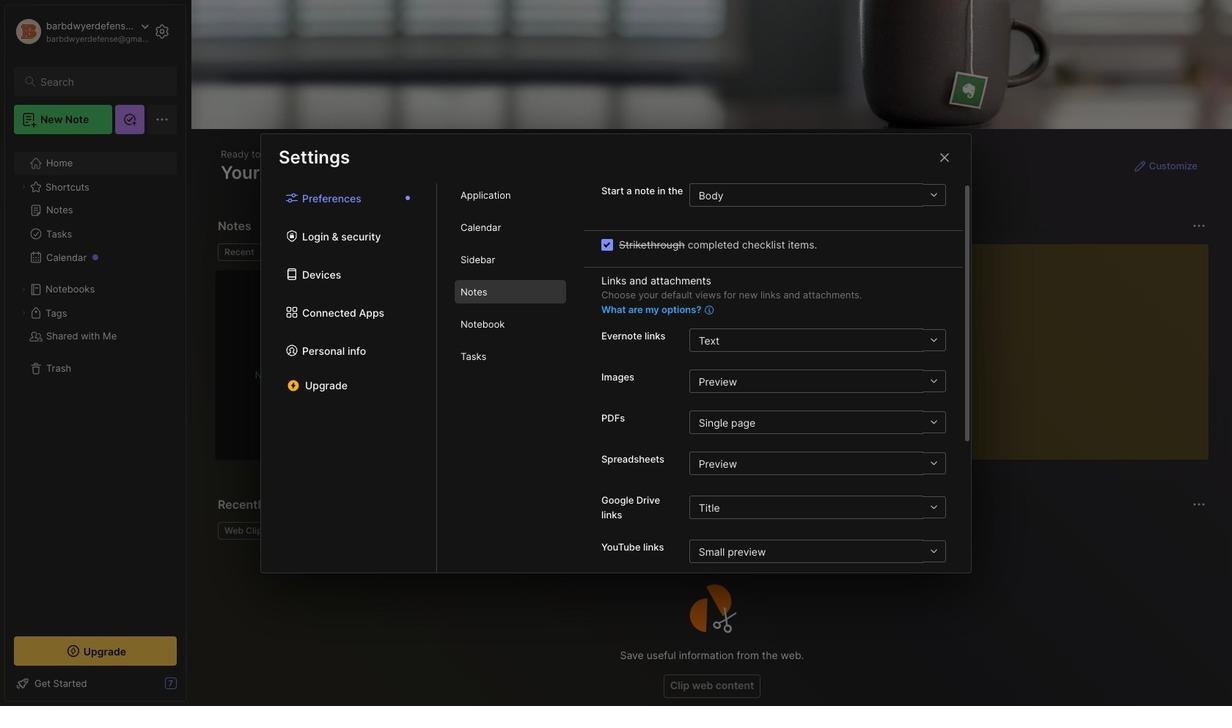 Task type: vqa. For each thing, say whether or not it's contained in the screenshot.
Choose default view option for Spreadsheets 'field'
yes



Task type: locate. For each thing, give the bounding box(es) containing it.
expand notebooks image
[[19, 285, 28, 294]]

None search field
[[40, 73, 164, 90]]

tab
[[455, 183, 566, 207], [455, 216, 566, 239], [218, 244, 261, 261], [267, 244, 326, 261], [455, 248, 566, 271], [455, 280, 566, 304], [455, 312, 566, 336], [455, 345, 566, 368], [218, 522, 274, 540]]

Choose default view option for PDFs field
[[689, 411, 946, 434]]

close image
[[936, 149, 954, 166]]

Choose default view option for Spreadsheets field
[[689, 452, 946, 475]]

settings image
[[153, 23, 171, 40]]

tab list
[[261, 183, 437, 573], [437, 183, 584, 573], [218, 244, 866, 261]]

tree inside main element
[[5, 143, 186, 623]]

expand tags image
[[19, 309, 28, 318]]

Choose default view option for Google Drive links field
[[689, 496, 946, 519]]

tree
[[5, 143, 186, 623]]



Task type: describe. For each thing, give the bounding box(es) containing it.
Start a new note in the body or title. field
[[689, 183, 946, 207]]

main element
[[0, 0, 191, 706]]

Start writing… text field
[[902, 244, 1208, 448]]

Choose default view option for Images field
[[689, 370, 946, 393]]

Choose default view option for YouTube links field
[[689, 540, 946, 563]]

Select30 checkbox
[[601, 239, 613, 250]]

Search text field
[[40, 75, 164, 89]]

Choose default view option for Evernote links field
[[689, 329, 946, 352]]

none search field inside main element
[[40, 73, 164, 90]]



